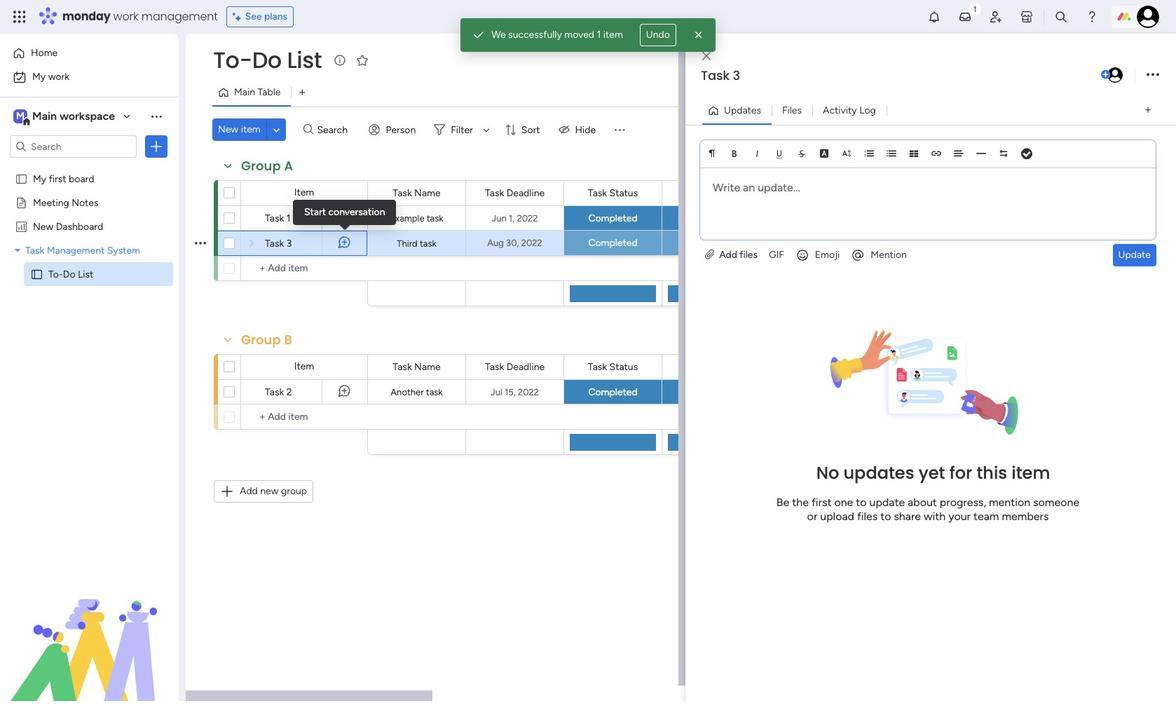 Task type: locate. For each thing, give the bounding box(es) containing it.
0 vertical spatial completed
[[589, 212, 638, 224]]

task name for 1st task name field from the bottom of the page
[[393, 361, 441, 373]]

m
[[16, 110, 24, 122]]

item for a
[[294, 187, 314, 198]]

0 vertical spatial work
[[113, 8, 139, 25]]

1 vertical spatial 1
[[287, 212, 291, 224]]

or
[[807, 509, 818, 523]]

0 vertical spatial task
[[427, 213, 444, 224]]

main for main table
[[234, 86, 255, 98]]

0 horizontal spatial to
[[856, 495, 867, 509]]

1 vertical spatial close image
[[703, 51, 711, 61]]

group a
[[241, 157, 293, 175]]

0 vertical spatial 2022
[[517, 213, 538, 223]]

1 vertical spatial list
[[78, 268, 93, 280]]

status left dapulse drag 2 icon
[[610, 361, 638, 373]]

work down the home
[[48, 71, 69, 83]]

0 vertical spatial group
[[241, 157, 281, 175]]

Task Deadline field
[[482, 185, 548, 201], [482, 359, 548, 375]]

my for my first board
[[33, 172, 46, 184]]

3 down task 1
[[287, 238, 292, 250]]

0 horizontal spatial to-do list
[[48, 268, 93, 280]]

1 right the "moved" at the top
[[597, 29, 601, 41]]

0 horizontal spatial list
[[78, 268, 93, 280]]

public board image up public dashboard icon
[[15, 196, 28, 209]]

list inside list box
[[78, 268, 93, 280]]

1 vertical spatial to
[[881, 509, 892, 523]]

1 task status from the top
[[588, 187, 638, 199]]

completed
[[589, 212, 638, 224], [589, 237, 638, 249], [589, 386, 638, 398]]

workspace options image
[[149, 109, 163, 123]]

1 task name field from the top
[[389, 185, 444, 201]]

0 vertical spatial task status field
[[585, 185, 642, 201]]

task name
[[393, 187, 441, 199], [393, 361, 441, 373]]

table image
[[909, 148, 919, 158]]

2 task name field from the top
[[389, 359, 444, 375]]

new dashboard
[[33, 220, 103, 232]]

group
[[281, 485, 307, 497]]

my up meeting
[[33, 172, 46, 184]]

update button
[[1113, 244, 1157, 266]]

0 horizontal spatial first
[[49, 172, 66, 184]]

add view image right table
[[300, 87, 305, 98]]

updates button
[[703, 99, 772, 122]]

angle down image
[[273, 124, 280, 135]]

mention button
[[846, 244, 913, 266]]

first up or
[[812, 495, 832, 509]]

1 horizontal spatial to
[[881, 509, 892, 523]]

Task Status field
[[585, 185, 642, 201], [585, 359, 642, 375]]

1 horizontal spatial add
[[720, 249, 738, 261]]

main inside workspace selection element
[[32, 109, 57, 123]]

do
[[252, 44, 282, 76], [63, 268, 75, 280]]

arrow down image
[[478, 121, 495, 138]]

start
[[304, 206, 326, 218]]

1 vertical spatial task status field
[[585, 359, 642, 375]]

to- right public board image
[[48, 268, 63, 280]]

another
[[391, 387, 424, 398]]

gif
[[769, 249, 785, 261]]

to
[[856, 495, 867, 509], [881, 509, 892, 523]]

group left a
[[241, 157, 281, 175]]

task 1
[[265, 212, 291, 224]]

main
[[234, 86, 255, 98], [32, 109, 57, 123]]

0 vertical spatial 1
[[597, 29, 601, 41]]

list
[[287, 44, 322, 76], [78, 268, 93, 280]]

1 horizontal spatial do
[[252, 44, 282, 76]]

task 3 inside field
[[701, 67, 741, 84]]

files left gif
[[740, 249, 758, 261]]

group inside field
[[241, 157, 281, 175]]

1,
[[509, 213, 515, 223]]

my inside my work option
[[32, 71, 46, 83]]

notes
[[72, 196, 99, 208]]

task status
[[588, 187, 638, 199], [588, 361, 638, 373]]

public board image left my first board
[[15, 172, 28, 185]]

1 vertical spatial work
[[48, 71, 69, 83]]

new down main table button
[[218, 123, 239, 135]]

name up example task
[[414, 187, 441, 199]]

1 horizontal spatial 1
[[597, 29, 601, 41]]

1 image
[[969, 1, 982, 16]]

log
[[860, 104, 876, 116]]

0 horizontal spatial add
[[240, 485, 258, 497]]

update feed image
[[959, 10, 973, 24]]

select product image
[[13, 10, 27, 24]]

task name up another task
[[393, 361, 441, 373]]

task name up example task
[[393, 187, 441, 199]]

options image
[[149, 140, 163, 154], [195, 225, 206, 260]]

my first board
[[33, 172, 94, 184]]

status down menu icon
[[610, 187, 638, 199]]

my work option
[[8, 66, 170, 88]]

1 vertical spatial my
[[33, 172, 46, 184]]

example task
[[390, 213, 444, 224]]

for
[[950, 461, 973, 484]]

sort
[[522, 124, 540, 136]]

dapulse drag 2 image
[[688, 352, 692, 368]]

0 vertical spatial item
[[604, 29, 623, 41]]

1 vertical spatial item
[[294, 360, 314, 372]]

1 left start
[[287, 212, 291, 224]]

0 vertical spatial status
[[610, 187, 638, 199]]

notifications image
[[928, 10, 942, 24]]

add left new
[[240, 485, 258, 497]]

0 vertical spatial add
[[720, 249, 738, 261]]

task deadline up jun 1, 2022
[[485, 187, 545, 199]]

1 horizontal spatial task 3
[[701, 67, 741, 84]]

1 horizontal spatial options image
[[195, 225, 206, 260]]

task 3
[[701, 67, 741, 84], [265, 238, 292, 250]]

task right example
[[427, 213, 444, 224]]

1 public board image from the top
[[15, 172, 28, 185]]

0 vertical spatial name
[[414, 187, 441, 199]]

0 vertical spatial to-do list
[[213, 44, 322, 76]]

group for group a
[[241, 157, 281, 175]]

close image up updates button
[[703, 51, 711, 61]]

gif button
[[764, 244, 790, 266]]

main inside button
[[234, 86, 255, 98]]

deadline
[[507, 187, 545, 199], [507, 361, 545, 373]]

2 deadline from the top
[[507, 361, 545, 373]]

help image
[[1085, 10, 1099, 24]]

2
[[287, 386, 292, 398]]

1 status from the top
[[610, 187, 638, 199]]

yet
[[919, 461, 946, 484]]

size image
[[842, 148, 852, 158]]

0 vertical spatial add view image
[[300, 87, 305, 98]]

item right the "moved" at the top
[[604, 29, 623, 41]]

add view image
[[300, 87, 305, 98], [1146, 105, 1151, 116]]

1 group from the top
[[241, 157, 281, 175]]

new right public dashboard icon
[[33, 220, 53, 232]]

underline image
[[775, 148, 785, 158]]

1 horizontal spatial work
[[113, 8, 139, 25]]

menu image
[[613, 123, 627, 137]]

item up start
[[294, 187, 314, 198]]

one
[[835, 495, 854, 509]]

0 horizontal spatial to-
[[48, 268, 63, 280]]

task right another
[[426, 387, 443, 398]]

caret down image
[[15, 245, 20, 255]]

0 vertical spatial main
[[234, 86, 255, 98]]

item down group b 'field' at the top of page
[[294, 360, 314, 372]]

2 task name from the top
[[393, 361, 441, 373]]

my work
[[32, 71, 69, 83]]

0 vertical spatial task 3
[[701, 67, 741, 84]]

task name field up example task
[[389, 185, 444, 201]]

1 horizontal spatial 3
[[733, 67, 741, 84]]

mention
[[989, 495, 1031, 509]]

add for add files
[[720, 249, 738, 261]]

list left show board description icon
[[287, 44, 322, 76]]

task 3 up updates button
[[701, 67, 741, 84]]

third task
[[397, 238, 437, 249]]

1 vertical spatial task 3
[[265, 238, 292, 250]]

add inside 'button'
[[240, 485, 258, 497]]

0 vertical spatial task deadline
[[485, 187, 545, 199]]

2 public board image from the top
[[15, 196, 28, 209]]

item inside new item button
[[241, 123, 261, 135]]

deadline up jun 1, 2022
[[507, 187, 545, 199]]

first inside be the first one to update about progress, mention someone or upload files to share with your team members
[[812, 495, 832, 509]]

0 horizontal spatial main
[[32, 109, 57, 123]]

0 horizontal spatial add view image
[[300, 87, 305, 98]]

first left board
[[49, 172, 66, 184]]

1 vertical spatial do
[[63, 268, 75, 280]]

add new group
[[240, 485, 307, 497]]

to-do list
[[213, 44, 322, 76], [48, 268, 93, 280]]

work inside my work option
[[48, 71, 69, 83]]

text color image
[[820, 148, 830, 158]]

item
[[294, 187, 314, 198], [294, 360, 314, 372]]

group for group b
[[241, 331, 281, 348]]

1 task deadline from the top
[[485, 187, 545, 199]]

my down the home
[[32, 71, 46, 83]]

1 horizontal spatial list
[[287, 44, 322, 76]]

2 status from the top
[[610, 361, 638, 373]]

1 vertical spatial task name field
[[389, 359, 444, 375]]

1 horizontal spatial main
[[234, 86, 255, 98]]

2 vertical spatial completed
[[589, 386, 638, 398]]

1 vertical spatial task name
[[393, 361, 441, 373]]

1 horizontal spatial first
[[812, 495, 832, 509]]

0 vertical spatial files
[[740, 249, 758, 261]]

0 vertical spatial 3
[[733, 67, 741, 84]]

item left angle down icon
[[241, 123, 261, 135]]

0 vertical spatial task name field
[[389, 185, 444, 201]]

group left b
[[241, 331, 281, 348]]

to-do list inside list box
[[48, 268, 93, 280]]

1 vertical spatial group
[[241, 331, 281, 348]]

1 vertical spatial first
[[812, 495, 832, 509]]

1 vertical spatial task
[[420, 238, 437, 249]]

0 horizontal spatial work
[[48, 71, 69, 83]]

0 horizontal spatial options image
[[149, 140, 163, 154]]

2022 for aug 30, 2022
[[521, 238, 543, 248]]

we
[[492, 29, 506, 41]]

2 vertical spatial 2022
[[518, 387, 539, 397]]

task for example task
[[427, 213, 444, 224]]

my
[[32, 71, 46, 83], [33, 172, 46, 184]]

0 vertical spatial new
[[218, 123, 239, 135]]

Task Name field
[[389, 185, 444, 201], [389, 359, 444, 375]]

checklist image
[[1022, 149, 1033, 159]]

to-do list down the management
[[48, 268, 93, 280]]

dapulse addbtn image
[[1102, 70, 1111, 79]]

1 task status field from the top
[[585, 185, 642, 201]]

share
[[894, 509, 921, 523]]

0 vertical spatial to-
[[213, 44, 252, 76]]

2 item from the top
[[294, 360, 314, 372]]

item up mention
[[1012, 461, 1051, 484]]

board
[[69, 172, 94, 184]]

30,
[[506, 238, 519, 248]]

0 vertical spatial task status
[[588, 187, 638, 199]]

0 horizontal spatial 1
[[287, 212, 291, 224]]

work for monday
[[113, 8, 139, 25]]

task for another task
[[426, 387, 443, 398]]

1 vertical spatial name
[[414, 361, 441, 373]]

close image right 'undo' button
[[692, 28, 706, 42]]

monday marketplace image
[[1020, 10, 1034, 24]]

1 vertical spatial public board image
[[15, 196, 28, 209]]

to-
[[213, 44, 252, 76], [48, 268, 63, 280]]

deadline up jul 15, 2022
[[507, 361, 545, 373]]

my for my work
[[32, 71, 46, 83]]

3 up updates button
[[733, 67, 741, 84]]

rtl ltr image
[[999, 148, 1009, 158]]

task 3 down task 1
[[265, 238, 292, 250]]

update
[[1119, 249, 1151, 261]]

main left table
[[234, 86, 255, 98]]

task
[[427, 213, 444, 224], [420, 238, 437, 249], [426, 387, 443, 398]]

task 2
[[265, 386, 292, 398]]

task deadline up jul 15, 2022
[[485, 361, 545, 373]]

files down update
[[857, 509, 878, 523]]

to- up main table button
[[213, 44, 252, 76]]

Group B field
[[238, 331, 296, 349]]

aug
[[487, 238, 504, 248]]

work right monday
[[113, 8, 139, 25]]

jul
[[491, 387, 503, 397]]

1 vertical spatial main
[[32, 109, 57, 123]]

task name field up another task
[[389, 359, 444, 375]]

1 horizontal spatial item
[[604, 29, 623, 41]]

0 horizontal spatial do
[[63, 268, 75, 280]]

1 vertical spatial 2022
[[521, 238, 543, 248]]

0 vertical spatial first
[[49, 172, 66, 184]]

task deadline field up jul 15, 2022
[[482, 359, 548, 375]]

1 vertical spatial task deadline field
[[482, 359, 548, 375]]

0 vertical spatial item
[[294, 187, 314, 198]]

1 vertical spatial deadline
[[507, 361, 545, 373]]

1 horizontal spatial new
[[218, 123, 239, 135]]

2 group from the top
[[241, 331, 281, 348]]

0 vertical spatial do
[[252, 44, 282, 76]]

task deadline field up jun 1, 2022
[[482, 185, 548, 201]]

0 horizontal spatial item
[[241, 123, 261, 135]]

to- inside list box
[[48, 268, 63, 280]]

new for new dashboard
[[33, 220, 53, 232]]

2 task status field from the top
[[585, 359, 642, 375]]

task inside list box
[[25, 244, 44, 256]]

1 vertical spatial to-
[[48, 268, 63, 280]]

1 vertical spatial new
[[33, 220, 53, 232]]

successfully
[[508, 29, 562, 41]]

3
[[733, 67, 741, 84], [287, 238, 292, 250]]

0 vertical spatial options image
[[149, 140, 163, 154]]

item
[[604, 29, 623, 41], [241, 123, 261, 135], [1012, 461, 1051, 484]]

main right 'workspace' icon
[[32, 109, 57, 123]]

see
[[245, 11, 262, 22]]

see plans button
[[226, 6, 294, 27]]

list down 'task management system'
[[78, 268, 93, 280]]

add for add new group
[[240, 485, 258, 497]]

0 horizontal spatial new
[[33, 220, 53, 232]]

1 horizontal spatial add view image
[[1146, 105, 1151, 116]]

my work link
[[8, 66, 170, 88]]

2 vertical spatial task
[[426, 387, 443, 398]]

do down the management
[[63, 268, 75, 280]]

0 horizontal spatial 3
[[287, 238, 292, 250]]

add files
[[717, 249, 758, 261]]

status
[[610, 187, 638, 199], [610, 361, 638, 373]]

task right third
[[420, 238, 437, 249]]

to down update
[[881, 509, 892, 523]]

0 vertical spatial close image
[[692, 28, 706, 42]]

0 vertical spatial to
[[856, 495, 867, 509]]

1 item from the top
[[294, 187, 314, 198]]

add to favorites image
[[356, 53, 370, 67]]

0 vertical spatial task name
[[393, 187, 441, 199]]

2022
[[517, 213, 538, 223], [521, 238, 543, 248], [518, 387, 539, 397]]

do up table
[[252, 44, 282, 76]]

a
[[284, 157, 293, 175]]

work for my
[[48, 71, 69, 83]]

dashboard
[[56, 220, 103, 232]]

1 vertical spatial 3
[[287, 238, 292, 250]]

2 task deadline field from the top
[[482, 359, 548, 375]]

1 name from the top
[[414, 187, 441, 199]]

1 vertical spatial to-do list
[[48, 268, 93, 280]]

1 vertical spatial add
[[240, 485, 258, 497]]

my inside list box
[[33, 172, 46, 184]]

2 vertical spatial item
[[1012, 461, 1051, 484]]

0 vertical spatial deadline
[[507, 187, 545, 199]]

public board image for meeting notes
[[15, 196, 28, 209]]

new inside button
[[218, 123, 239, 135]]

1 vertical spatial status
[[610, 361, 638, 373]]

to right one on the right
[[856, 495, 867, 509]]

2022 for jul 15, 2022
[[518, 387, 539, 397]]

2022 right 15,
[[518, 387, 539, 397]]

someone
[[1034, 495, 1080, 509]]

2022 right '30,'
[[521, 238, 543, 248]]

1 task name from the top
[[393, 187, 441, 199]]

add
[[720, 249, 738, 261], [240, 485, 258, 497]]

3 completed from the top
[[589, 386, 638, 398]]

1 vertical spatial task deadline
[[485, 361, 545, 373]]

group inside 'field'
[[241, 331, 281, 348]]

1
[[597, 29, 601, 41], [287, 212, 291, 224]]

+ Add item text field
[[248, 409, 362, 426]]

0 vertical spatial list
[[287, 44, 322, 76]]

option
[[0, 166, 179, 169]]

workspace selection element
[[13, 108, 117, 126]]

2022 right 1,
[[517, 213, 538, 223]]

close image
[[692, 28, 706, 42], [703, 51, 711, 61]]

0 vertical spatial task deadline field
[[482, 185, 548, 201]]

0 horizontal spatial files
[[740, 249, 758, 261]]

add view image down options icon
[[1146, 105, 1151, 116]]

2 task deadline from the top
[[485, 361, 545, 373]]

list box
[[0, 164, 179, 475]]

home
[[31, 47, 58, 59]]

task for third task
[[420, 238, 437, 249]]

add right dapulse attachment image at the top right
[[720, 249, 738, 261]]

to-do list up table
[[213, 44, 322, 76]]

alert
[[461, 18, 716, 52]]

group
[[241, 157, 281, 175], [241, 331, 281, 348]]

name up another task
[[414, 361, 441, 373]]

with
[[924, 509, 946, 523]]

0 vertical spatial public board image
[[15, 172, 28, 185]]

public board image
[[15, 172, 28, 185], [15, 196, 28, 209]]

0 vertical spatial my
[[32, 71, 46, 83]]



Task type: vqa. For each thing, say whether or not it's contained in the screenshot.
Monday
yes



Task type: describe. For each thing, give the bounding box(es) containing it.
team
[[974, 509, 1000, 523]]

status for 2nd task status field from the bottom of the page
[[610, 187, 638, 199]]

home link
[[8, 42, 170, 65]]

line image
[[977, 148, 987, 158]]

emoji button
[[790, 244, 846, 266]]

update
[[870, 495, 905, 509]]

no
[[817, 461, 840, 484]]

0 horizontal spatial task 3
[[265, 238, 292, 250]]

2 horizontal spatial item
[[1012, 461, 1051, 484]]

start conversation
[[304, 206, 385, 218]]

filter button
[[429, 119, 495, 141]]

management
[[47, 244, 105, 256]]

Search in workspace field
[[29, 138, 117, 155]]

table
[[258, 86, 281, 98]]

3 inside field
[[733, 67, 741, 84]]

activity log button
[[813, 99, 887, 122]]

options image
[[1147, 66, 1160, 84]]

hide button
[[553, 119, 605, 141]]

undo button
[[640, 24, 677, 46]]

management
[[141, 8, 218, 25]]

main table
[[234, 86, 281, 98]]

2022 for jun 1, 2022
[[517, 213, 538, 223]]

your
[[949, 509, 971, 523]]

main for main workspace
[[32, 109, 57, 123]]

link image
[[932, 148, 942, 158]]

jun
[[492, 213, 507, 223]]

person button
[[364, 119, 424, 141]]

upload
[[821, 509, 855, 523]]

b
[[284, 331, 292, 348]]

italic image
[[752, 148, 762, 158]]

no updates yet for this item
[[817, 461, 1051, 484]]

15,
[[505, 387, 516, 397]]

third
[[397, 238, 418, 249]]

new
[[260, 485, 279, 497]]

files
[[782, 104, 802, 116]]

monday
[[62, 8, 110, 25]]

dapulse attachment image
[[705, 249, 714, 261]]

hide
[[575, 124, 596, 136]]

undo
[[646, 29, 670, 41]]

2 name from the top
[[414, 361, 441, 373]]

1 completed from the top
[[589, 212, 638, 224]]

see plans
[[245, 11, 288, 22]]

task name for first task name field
[[393, 187, 441, 199]]

main workspace
[[32, 109, 115, 123]]

meeting
[[33, 196, 69, 208]]

group b
[[241, 331, 292, 348]]

show board description image
[[332, 53, 349, 67]]

+ Add item text field
[[248, 260, 362, 277]]

1 horizontal spatial to-
[[213, 44, 252, 76]]

item for b
[[294, 360, 314, 372]]

task inside field
[[701, 67, 730, 84]]

new item button
[[212, 119, 266, 141]]

do inside list box
[[63, 268, 75, 280]]

Group A field
[[238, 157, 297, 175]]

list box containing my first board
[[0, 164, 179, 475]]

search everything image
[[1055, 10, 1069, 24]]

Search field
[[314, 120, 356, 140]]

activity log
[[823, 104, 876, 116]]

align image
[[954, 148, 964, 158]]

we successfully moved 1 item
[[492, 29, 623, 41]]

public dashboard image
[[15, 219, 28, 233]]

bold image
[[730, 148, 740, 158]]

kendall parks image
[[1137, 6, 1160, 28]]

workspace
[[60, 109, 115, 123]]

1 deadline from the top
[[507, 187, 545, 199]]

mention
[[871, 249, 907, 261]]

progress,
[[940, 495, 987, 509]]

monday work management
[[62, 8, 218, 25]]

members
[[1002, 509, 1049, 523]]

this
[[977, 461, 1008, 484]]

1 vertical spatial options image
[[195, 225, 206, 260]]

1 horizontal spatial to-do list
[[213, 44, 322, 76]]

add new group button
[[214, 480, 313, 503]]

&bull; bullets image
[[887, 148, 897, 158]]

sort button
[[499, 119, 549, 141]]

1. numbers image
[[865, 148, 874, 158]]

jun 1, 2022
[[492, 213, 538, 223]]

filter
[[451, 124, 473, 136]]

be the first one to update about progress, mention someone or upload files to share with your team members
[[777, 495, 1080, 523]]

2 completed from the top
[[589, 237, 638, 249]]

emoji
[[815, 249, 840, 261]]

moved
[[565, 29, 595, 41]]

public board image for my first board
[[15, 172, 28, 185]]

task management system
[[25, 244, 140, 256]]

about
[[908, 495, 937, 509]]

invite members image
[[989, 10, 1003, 24]]

files button
[[772, 99, 813, 122]]

plans
[[264, 11, 288, 22]]

To-Do List field
[[210, 44, 326, 76]]

strikethrough image
[[797, 148, 807, 158]]

activity
[[823, 104, 857, 116]]

v2 search image
[[303, 122, 314, 138]]

meeting notes
[[33, 196, 99, 208]]

jul 15, 2022
[[491, 387, 539, 397]]

1 task deadline field from the top
[[482, 185, 548, 201]]

updates
[[844, 461, 915, 484]]

kendall parks image
[[1106, 66, 1125, 84]]

be
[[777, 495, 790, 509]]

another task
[[391, 387, 443, 398]]

new for new item
[[218, 123, 239, 135]]

1 vertical spatial add view image
[[1146, 105, 1151, 116]]

person
[[386, 124, 416, 136]]

new item
[[218, 123, 261, 135]]

Task 3 field
[[698, 67, 1099, 85]]

alert containing we successfully moved 1 item
[[461, 18, 716, 52]]

public board image
[[30, 267, 43, 280]]

updates
[[724, 104, 761, 116]]

lottie animation image
[[0, 560, 179, 701]]

conversation
[[328, 206, 385, 218]]

format image
[[707, 148, 717, 158]]

files inside be the first one to update about progress, mention someone or upload files to share with your team members
[[857, 509, 878, 523]]

main table button
[[212, 81, 291, 104]]

status for second task status field
[[610, 361, 638, 373]]

lottie animation element
[[0, 560, 179, 701]]

system
[[107, 244, 140, 256]]

home option
[[8, 42, 170, 65]]

example
[[390, 213, 425, 224]]

workspace image
[[13, 109, 27, 124]]

2 task status from the top
[[588, 361, 638, 373]]



